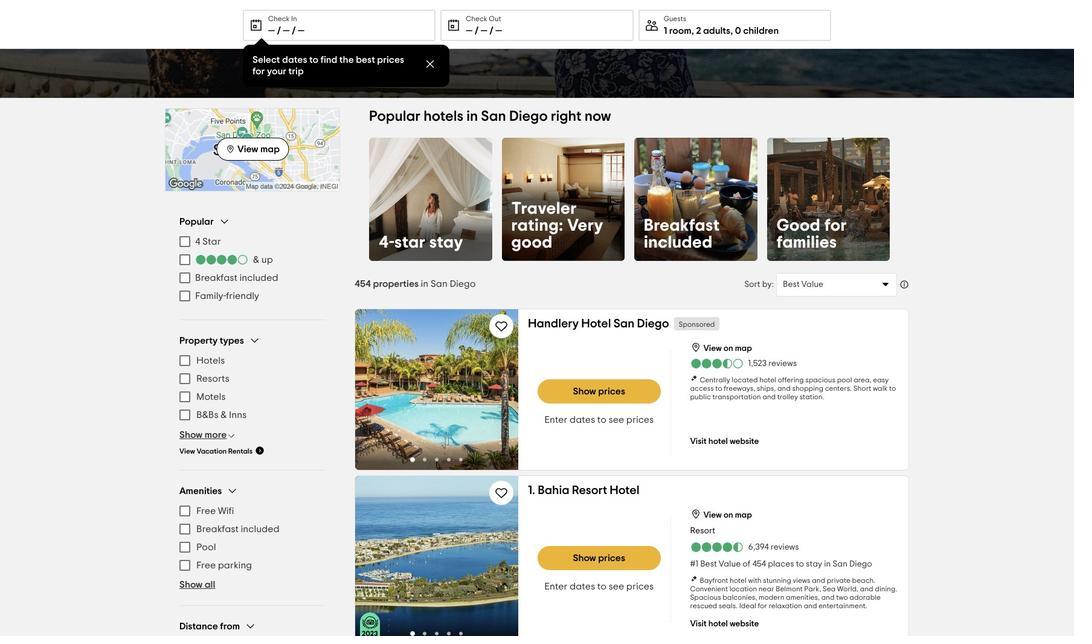 Task type: vqa. For each thing, say whether or not it's contained in the screenshot.
the bottommost WEBSITE
yes



Task type: locate. For each thing, give the bounding box(es) containing it.
2 enter dates to see prices from the top
[[545, 582, 654, 591]]

0 vertical spatial popular
[[369, 109, 421, 124]]

1 vertical spatial for
[[825, 217, 847, 234]]

1 vertical spatial popular
[[180, 217, 214, 226]]

0 horizontal spatial in
[[421, 279, 429, 289]]

0
[[735, 26, 741, 36]]

1 group from the top
[[180, 216, 326, 305]]

0 vertical spatial best
[[783, 280, 800, 289]]

0 horizontal spatial stay
[[430, 234, 464, 251]]

454 left properties
[[355, 279, 371, 289]]

carousel of images figure for bayfront hotel with stunning views and private beach. convenient location near belmont park, sea world, and dining. spacious balconies, modern amenities, and two adorable rescued seals. ideal for relaxation and entertainment.
[[355, 476, 519, 636]]

value down families
[[802, 280, 824, 289]]

3 / from the left
[[475, 26, 479, 36]]

0 vertical spatial carousel of images figure
[[355, 309, 519, 470]]

two
[[837, 594, 848, 601]]

2 vertical spatial group
[[180, 485, 326, 591]]

now
[[585, 109, 611, 124]]

for down select
[[253, 66, 265, 76]]

see
[[609, 415, 625, 425], [609, 582, 625, 591]]

spacious
[[691, 594, 721, 601]]

check inside check out — / — / —
[[466, 15, 488, 22]]

visit hotel website link down transportation
[[691, 435, 759, 447]]

relaxation
[[769, 602, 803, 610]]

1 enter from the top
[[545, 415, 568, 425]]

2 carousel of images figure from the top
[[355, 476, 519, 636]]

hotel down seals. at the bottom of page
[[709, 620, 728, 628]]

1 horizontal spatial resort
[[691, 527, 716, 535]]

visit hotel website link
[[691, 435, 759, 447], [691, 617, 759, 629]]

1 vertical spatial website
[[730, 620, 759, 628]]

amenities,
[[786, 594, 820, 601]]

close image
[[424, 58, 436, 70]]

reviews up # 1 best value of 454 places to stay in san diego
[[771, 543, 799, 552]]

2 visit from the top
[[691, 620, 707, 628]]

0 horizontal spatial 1
[[664, 26, 667, 36]]

website
[[730, 437, 759, 446], [730, 620, 759, 628]]

6 — from the left
[[496, 26, 502, 36]]

1 vertical spatial view on map
[[704, 511, 752, 519]]

your
[[267, 66, 287, 76]]

good
[[512, 234, 553, 251]]

1 on from the top
[[724, 344, 734, 353]]

1 , from the left
[[692, 26, 694, 36]]

best right the #
[[701, 560, 717, 568]]

on up 1,523 reviews "link"
[[724, 344, 734, 353]]

6,394 reviews button
[[691, 541, 799, 553]]

0 vertical spatial enter
[[545, 415, 568, 425]]

1 carousel of images figure from the top
[[355, 309, 519, 470]]

stay right star
[[430, 234, 464, 251]]

good
[[777, 217, 821, 234]]

handlery hotel san diego
[[528, 318, 669, 330]]

for inside "bayfront hotel with stunning views and private beach. convenient location near belmont park, sea world, and dining. spacious balconies, modern amenities, and two adorable rescued seals. ideal for relaxation and entertainment."
[[758, 602, 767, 610]]

2 show prices button from the top
[[538, 546, 661, 570]]

reviews for 6,394 reviews
[[771, 543, 799, 552]]

2 website from the top
[[730, 620, 759, 628]]

6,394 reviews link
[[691, 541, 799, 553]]

3 menu from the top
[[180, 502, 326, 575]]

0 vertical spatial see
[[609, 415, 625, 425]]

1 left the room
[[664, 26, 667, 36]]

0 vertical spatial view on map button
[[691, 341, 752, 354]]

dates for centrally located hotel offering spacious pool area, easy access to freeways, ships, and shopping centers. short walk to public transportation and trolley station.
[[570, 415, 596, 425]]

popular left hotels
[[369, 109, 421, 124]]

1 vertical spatial carousel of images figure
[[355, 476, 519, 636]]

0 vertical spatial group
[[180, 216, 326, 305]]

1 horizontal spatial in
[[467, 109, 478, 124]]

breakfast included link
[[635, 138, 758, 261]]

0 vertical spatial visit
[[691, 437, 707, 446]]

star
[[202, 237, 221, 247]]

, left 0
[[731, 26, 733, 36]]

for down modern
[[758, 602, 767, 610]]

0 vertical spatial &
[[253, 255, 259, 265]]

1 vertical spatial menu
[[180, 352, 326, 424]]

spacious
[[806, 376, 836, 383]]

2 view on map button from the top
[[691, 507, 752, 521]]

0 vertical spatial for
[[253, 66, 265, 76]]

view on map up 6,394 reviews 'link'
[[704, 511, 752, 519]]

pool
[[837, 376, 853, 383]]

0 vertical spatial save to a trip image
[[494, 319, 509, 333]]

included
[[644, 234, 713, 251], [240, 273, 278, 283], [241, 525, 280, 534]]

sort by:
[[745, 280, 774, 289]]

1 vertical spatial group
[[180, 335, 326, 456]]

stay inside 4-star stay link
[[430, 234, 464, 251]]

visit hotel website link for balconies,
[[691, 617, 759, 629]]

best value button
[[777, 273, 898, 296]]

1 horizontal spatial 1
[[696, 560, 699, 568]]

room
[[670, 26, 692, 36]]

popular inside group
[[180, 217, 214, 226]]

check inside check in — / — / —
[[268, 15, 290, 22]]

2 see from the top
[[609, 582, 625, 591]]

offering
[[778, 376, 804, 383]]

family-friendly
[[195, 291, 259, 301]]

in up "private"
[[824, 560, 831, 568]]

hotel up the ships,
[[760, 376, 777, 383]]

view on map button up 6,394 reviews 'link'
[[691, 507, 752, 521]]

friendly
[[226, 291, 259, 301]]

reviews inside 'link'
[[771, 543, 799, 552]]

1 horizontal spatial check
[[466, 15, 488, 22]]

select dates to find the best prices for your trip
[[253, 55, 404, 76]]

visit for centrally located hotel offering spacious pool area, easy access to freeways, ships, and shopping centers. short walk to public transportation and trolley station.
[[691, 437, 707, 446]]

1 horizontal spatial ,
[[731, 26, 733, 36]]

visit down public
[[691, 437, 707, 446]]

0 vertical spatial free
[[196, 506, 216, 516]]

freeways,
[[724, 385, 756, 392]]

more
[[205, 430, 227, 440]]

1 vertical spatial visit hotel website
[[691, 620, 759, 628]]

amenities
[[180, 486, 222, 496]]

prices
[[377, 55, 404, 65], [599, 387, 626, 396], [627, 415, 654, 425], [599, 553, 626, 563], [627, 582, 654, 591]]

0 vertical spatial dates
[[282, 55, 307, 65]]

hotel inside "bayfront hotel with stunning views and private beach. convenient location near belmont park, sea world, and dining. spacious balconies, modern amenities, and two adorable rescued seals. ideal for relaxation and entertainment."
[[730, 577, 747, 584]]

website down transportation
[[730, 437, 759, 446]]

1 visit from the top
[[691, 437, 707, 446]]

1 show prices button from the top
[[538, 379, 661, 403]]

1 horizontal spatial value
[[802, 280, 824, 289]]

centrally located hotel offering spacious pool area, easy access to freeways, ships, and shopping centers. short walk to public transportation and trolley station.
[[691, 376, 897, 400]]

2 , from the left
[[731, 26, 733, 36]]

access
[[691, 385, 714, 392]]

1 see from the top
[[609, 415, 625, 425]]

save to a trip image left handlery
[[494, 319, 509, 333]]

value left 'of'
[[719, 560, 741, 568]]

0 horizontal spatial check
[[268, 15, 290, 22]]

4
[[195, 237, 200, 247]]

view on map
[[704, 344, 752, 353], [704, 511, 752, 519]]

in
[[467, 109, 478, 124], [421, 279, 429, 289], [824, 560, 831, 568]]

0 vertical spatial show prices button
[[538, 379, 661, 403]]

1 vertical spatial visit hotel website link
[[691, 617, 759, 629]]

1 vertical spatial included
[[240, 273, 278, 283]]

popular
[[369, 109, 421, 124], [180, 217, 214, 226]]

2 vertical spatial included
[[241, 525, 280, 534]]

free
[[196, 506, 216, 516], [196, 561, 216, 571]]

0 vertical spatial reviews
[[769, 360, 797, 368]]

1 for room
[[664, 26, 667, 36]]

2 vertical spatial dates
[[570, 582, 596, 591]]

enter dates to see prices
[[545, 415, 654, 425], [545, 582, 654, 591]]

check left out at the top left of page
[[466, 15, 488, 22]]

1 vertical spatial view on map button
[[691, 507, 752, 521]]

rating:
[[512, 217, 564, 234]]

in right properties
[[421, 279, 429, 289]]

check for check in — / — / —
[[268, 15, 290, 22]]

2 save to a trip image from the top
[[494, 486, 509, 500]]

hotel
[[760, 376, 777, 383], [709, 437, 728, 446], [730, 577, 747, 584], [709, 620, 728, 628]]

for right good
[[825, 217, 847, 234]]

family-
[[195, 291, 226, 301]]

0 horizontal spatial value
[[719, 560, 741, 568]]

2 vertical spatial menu
[[180, 502, 326, 575]]

hotel inside centrally located hotel offering spacious pool area, easy access to freeways, ships, and shopping centers. short walk to public transportation and trolley station.
[[760, 376, 777, 383]]

2 free from the top
[[196, 561, 216, 571]]

value
[[802, 280, 824, 289], [719, 560, 741, 568]]

1 view on map button from the top
[[691, 341, 752, 354]]

entertainment.
[[819, 602, 868, 610]]

best
[[783, 280, 800, 289], [701, 560, 717, 568]]

transportation
[[713, 393, 761, 400]]

menu containing hotels
[[180, 352, 326, 424]]

/
[[277, 26, 281, 36], [292, 26, 296, 36], [475, 26, 479, 36], [490, 26, 494, 36]]

visit hotel website down transportation
[[691, 437, 759, 446]]

1 up convenient
[[696, 560, 699, 568]]

view inside button
[[238, 144, 258, 154]]

0 vertical spatial website
[[730, 437, 759, 446]]

4.0 of 5 bubbles image
[[195, 255, 248, 265]]

popular up 4
[[180, 217, 214, 226]]

reviews inside "link"
[[769, 360, 797, 368]]

2 check from the left
[[466, 15, 488, 22]]

0 vertical spatial 454
[[355, 279, 371, 289]]

3 group from the top
[[180, 485, 326, 591]]

0 vertical spatial visit hotel website link
[[691, 435, 759, 447]]

1 show prices from the top
[[573, 387, 626, 396]]

to
[[309, 55, 319, 65], [716, 385, 723, 392], [890, 385, 897, 392], [598, 415, 607, 425], [796, 560, 804, 568], [598, 582, 607, 591]]

website down ideal at the right
[[730, 620, 759, 628]]

0 vertical spatial show prices
[[573, 387, 626, 396]]

1 vertical spatial show prices
[[573, 553, 626, 563]]

1 vertical spatial enter
[[545, 582, 568, 591]]

1
[[664, 26, 667, 36], [696, 560, 699, 568]]

bayfront
[[700, 577, 729, 584]]

sponsored
[[679, 321, 715, 328]]

0 horizontal spatial for
[[253, 66, 265, 76]]

resort right bahia
[[572, 484, 607, 497]]

1 vertical spatial map
[[735, 344, 752, 353]]

0 horizontal spatial ,
[[692, 26, 694, 36]]

0 vertical spatial on
[[724, 344, 734, 353]]

visit down rescued on the bottom
[[691, 620, 707, 628]]

0 horizontal spatial best
[[701, 560, 717, 568]]

1 inside guests 1 room , 2 adults , 0 children
[[664, 26, 667, 36]]

view on map button up 1,523 reviews "link"
[[691, 341, 752, 354]]

0 vertical spatial stay
[[430, 234, 464, 251]]

2 vertical spatial for
[[758, 602, 767, 610]]

0 vertical spatial menu
[[180, 233, 326, 305]]

2 on from the top
[[724, 511, 734, 519]]

0 vertical spatial enter dates to see prices
[[545, 415, 654, 425]]

visit hotel website link for public
[[691, 435, 759, 447]]

free wifi
[[196, 506, 234, 516]]

& left 'up'
[[253, 255, 259, 265]]

best right by:
[[783, 280, 800, 289]]

breakfast included
[[644, 217, 720, 251], [195, 273, 278, 283], [196, 525, 280, 534]]

0 horizontal spatial &
[[221, 410, 227, 420]]

1,523 reviews link
[[691, 358, 797, 370]]

short
[[854, 385, 872, 392]]

1 check from the left
[[268, 15, 290, 22]]

1 vertical spatial free
[[196, 561, 216, 571]]

0 horizontal spatial 454
[[355, 279, 371, 289]]

1 vertical spatial dates
[[570, 415, 596, 425]]

show inside show more dropdown button
[[180, 430, 203, 440]]

group
[[180, 216, 326, 305], [180, 335, 326, 456], [180, 485, 326, 591]]

good for families
[[777, 217, 847, 251]]

2 visit hotel website from the top
[[691, 620, 759, 628]]

2 vertical spatial map
[[735, 511, 752, 519]]

free left wifi
[[196, 506, 216, 516]]

1 visit hotel website link from the top
[[691, 435, 759, 447]]

0 horizontal spatial resort
[[572, 484, 607, 497]]

&
[[253, 255, 259, 265], [221, 410, 227, 420]]

2 menu from the top
[[180, 352, 326, 424]]

on up 6,394 reviews 'link'
[[724, 511, 734, 519]]

, left "2"
[[692, 26, 694, 36]]

save to a trip image
[[494, 319, 509, 333], [494, 486, 509, 500]]

carousel of images figure
[[355, 309, 519, 470], [355, 476, 519, 636]]

view on map up 1,523 reviews "link"
[[704, 344, 752, 353]]

popular for popular hotels in san diego right now
[[369, 109, 421, 124]]

visit hotel website down seals. at the bottom of page
[[691, 620, 759, 628]]

enter
[[545, 415, 568, 425], [545, 582, 568, 591]]

2023 link
[[360, 613, 380, 636]]

1 vertical spatial value
[[719, 560, 741, 568]]

1 menu from the top
[[180, 233, 326, 305]]

check left in
[[268, 15, 290, 22]]

1 website from the top
[[730, 437, 759, 446]]

free for free parking
[[196, 561, 216, 571]]

1 free from the top
[[196, 506, 216, 516]]

show prices button for centrally located hotel offering spacious pool area, easy access to freeways, ships, and shopping centers. short walk to public transportation and trolley station.
[[538, 379, 661, 403]]

out
[[489, 15, 501, 22]]

& left the inns
[[221, 410, 227, 420]]

stay up views
[[806, 560, 823, 568]]

2 horizontal spatial in
[[824, 560, 831, 568]]

0 horizontal spatial popular
[[180, 217, 214, 226]]

1 vertical spatial show prices button
[[538, 546, 661, 570]]

view map button
[[216, 138, 289, 161]]

diego left sponsored
[[637, 318, 669, 330]]

0 vertical spatial visit hotel website
[[691, 437, 759, 446]]

visit hotel website link down seals. at the bottom of page
[[691, 617, 759, 629]]

2 group from the top
[[180, 335, 326, 456]]

1 vertical spatial stay
[[806, 560, 823, 568]]

view on map for centrally
[[704, 344, 752, 353]]

view
[[238, 144, 258, 154], [704, 344, 722, 353], [180, 448, 195, 455], [704, 511, 722, 519]]

stunning
[[764, 577, 792, 584]]

belmont
[[776, 585, 803, 593]]

1 vertical spatial save to a trip image
[[494, 486, 509, 500]]

1 vertical spatial on
[[724, 511, 734, 519]]

motels
[[196, 392, 226, 402]]

save to a trip image left 1.
[[494, 486, 509, 500]]

up
[[262, 255, 273, 265]]

2 horizontal spatial for
[[825, 217, 847, 234]]

1 vertical spatial see
[[609, 582, 625, 591]]

show prices for bayfront hotel with stunning views and private beach. convenient location near belmont park, sea world, and dining. spacious balconies, modern amenities, and two adorable rescued seals. ideal for relaxation and entertainment.
[[573, 553, 626, 563]]

1 view on map from the top
[[704, 344, 752, 353]]

free down 'pool'
[[196, 561, 216, 571]]

1 vertical spatial 1
[[696, 560, 699, 568]]

0 vertical spatial view on map
[[704, 344, 752, 353]]

on for bayfront
[[724, 511, 734, 519]]

1 horizontal spatial best
[[783, 280, 800, 289]]

1 horizontal spatial popular
[[369, 109, 421, 124]]

visit hotel website
[[691, 437, 759, 446], [691, 620, 759, 628]]

station.
[[800, 393, 825, 400]]

in right hotels
[[467, 109, 478, 124]]

view inside group
[[180, 448, 195, 455]]

1 save to a trip image from the top
[[494, 319, 509, 333]]

see for centrally located hotel offering spacious pool area, easy access to freeways, ships, and shopping centers. short walk to public transportation and trolley station.
[[609, 415, 625, 425]]

menu
[[180, 233, 326, 305], [180, 352, 326, 424], [180, 502, 326, 575]]

centrally
[[700, 376, 731, 383]]

2 view on map from the top
[[704, 511, 752, 519]]

6,394 reviews
[[749, 543, 799, 552]]

property types
[[180, 336, 244, 345]]

0 vertical spatial in
[[467, 109, 478, 124]]

1 vertical spatial best
[[701, 560, 717, 568]]

0 vertical spatial value
[[802, 280, 824, 289]]

1 horizontal spatial 454
[[753, 560, 766, 568]]

2 show prices from the top
[[573, 553, 626, 563]]

rentals
[[228, 448, 253, 455]]

1 vertical spatial reviews
[[771, 543, 799, 552]]

1 visit hotel website from the top
[[691, 437, 759, 446]]

menu containing free wifi
[[180, 502, 326, 575]]

reviews up offering
[[769, 360, 797, 368]]

reviews for 1,523 reviews
[[769, 360, 797, 368]]

1 vertical spatial hotel
[[610, 484, 640, 497]]

for inside 'select dates to find the best prices for your trip'
[[253, 66, 265, 76]]

prices inside 'select dates to find the best prices for your trip'
[[377, 55, 404, 65]]

0 vertical spatial map
[[260, 144, 280, 154]]

1 vertical spatial enter dates to see prices
[[545, 582, 654, 591]]

hotel up location
[[730, 577, 747, 584]]

2 visit hotel website link from the top
[[691, 617, 759, 629]]

1 vertical spatial in
[[421, 279, 429, 289]]

2 enter from the top
[[545, 582, 568, 591]]

to inside 'select dates to find the best prices for your trip'
[[309, 55, 319, 65]]

resort up the #
[[691, 527, 716, 535]]

traveler
[[512, 200, 577, 217]]

enter for bayfront hotel with stunning views and private beach. convenient location near belmont park, sea world, and dining. spacious balconies, modern amenities, and two adorable rescued seals. ideal for relaxation and entertainment.
[[545, 582, 568, 591]]

1 horizontal spatial for
[[758, 602, 767, 610]]

handlery
[[528, 318, 579, 330]]

show prices button for bayfront hotel with stunning views and private beach. convenient location near belmont park, sea world, and dining. spacious balconies, modern amenities, and two adorable rescued seals. ideal for relaxation and entertainment.
[[538, 546, 661, 570]]

1 enter dates to see prices from the top
[[545, 415, 654, 425]]

best
[[356, 55, 375, 65]]

save to a trip image for bayfront hotel with stunning views and private beach. convenient location near belmont park, sea world, and dining. spacious balconies, modern amenities, and two adorable rescued seals. ideal for relaxation and entertainment.
[[494, 486, 509, 500]]

guests
[[664, 15, 687, 22]]

454 right 'of'
[[753, 560, 766, 568]]



Task type: describe. For each thing, give the bounding box(es) containing it.
4-star stay
[[379, 234, 464, 251]]

and up adorable
[[861, 585, 874, 593]]

walk
[[873, 385, 888, 392]]

group containing popular
[[180, 216, 326, 305]]

types
[[220, 336, 244, 345]]

show more button
[[180, 429, 236, 441]]

and down sea
[[822, 594, 835, 601]]

vacation
[[197, 448, 227, 455]]

visit hotel website for balconies,
[[691, 620, 759, 628]]

private
[[827, 577, 851, 584]]

shopping
[[793, 385, 824, 392]]

website for transportation
[[730, 437, 759, 446]]

free for free wifi
[[196, 506, 216, 516]]

enter for centrally located hotel offering spacious pool area, easy access to freeways, ships, and shopping centers. short walk to public transportation and trolley station.
[[545, 415, 568, 425]]

2
[[696, 26, 701, 36]]

with
[[749, 577, 762, 584]]

centrally located hotel offering spacious pool area, easy access to freeways, ships, and shopping centers. short walk to public transportation and trolley station. button
[[691, 374, 899, 401]]

4 / from the left
[[490, 26, 494, 36]]

select
[[253, 55, 280, 65]]

view on map button for centrally
[[691, 341, 752, 354]]

find
[[321, 55, 338, 65]]

popular hotels in san diego right now
[[369, 109, 611, 124]]

check for check out — / — / —
[[466, 15, 488, 22]]

handlery hotel san diego link
[[528, 316, 669, 331]]

world,
[[838, 585, 859, 593]]

near
[[759, 585, 775, 593]]

and down amenities,
[[804, 602, 817, 610]]

children
[[744, 26, 779, 36]]

traveler rating: very good
[[512, 200, 604, 251]]

enter dates to see prices for centrally located hotel offering spacious pool area, easy access to freeways, ships, and shopping centers. short walk to public transportation and trolley station.
[[545, 415, 654, 425]]

1 / from the left
[[277, 26, 281, 36]]

0 vertical spatial breakfast included
[[644, 217, 720, 251]]

2 vertical spatial in
[[824, 560, 831, 568]]

dates for bayfront hotel with stunning views and private beach. convenient location near belmont park, sea world, and dining. spacious balconies, modern amenities, and two adorable rescued seals. ideal for relaxation and entertainment.
[[570, 582, 596, 591]]

dining.
[[875, 585, 898, 593]]

check in — / — / —
[[268, 15, 305, 36]]

inns
[[229, 410, 247, 420]]

and down the ships,
[[763, 393, 776, 400]]

# 1 best value of 454 places to stay in san diego
[[691, 560, 873, 568]]

on for centrally
[[724, 344, 734, 353]]

pool
[[196, 543, 216, 552]]

best value
[[783, 280, 824, 289]]

b&bs
[[196, 410, 219, 420]]

3.5 of 5 bubbles. 1,523 reviews element
[[691, 358, 797, 370]]

menu for amenities
[[180, 502, 326, 575]]

1. bahia resort hotel
[[528, 484, 640, 497]]

balconies,
[[723, 594, 758, 601]]

wifi
[[218, 506, 234, 516]]

hotel down public
[[709, 437, 728, 446]]

in for hotels
[[467, 109, 478, 124]]

view vacation rentals
[[180, 448, 253, 455]]

popular for popular
[[180, 217, 214, 226]]

2 vertical spatial breakfast included
[[196, 525, 280, 534]]

3 — from the left
[[298, 26, 305, 36]]

1 — from the left
[[268, 26, 275, 36]]

6,394
[[749, 543, 769, 552]]

adults
[[704, 26, 731, 36]]

1 horizontal spatial stay
[[806, 560, 823, 568]]

area,
[[854, 376, 872, 383]]

1 vertical spatial breakfast included
[[195, 273, 278, 283]]

show inside show all button
[[180, 580, 203, 590]]

trip
[[289, 66, 304, 76]]

free parking
[[196, 561, 252, 571]]

bayfront hotel with stunning views and private beach. convenient location near belmont park, sea world, and dining. spacious balconies, modern amenities, and two adorable rescued seals. ideal for relaxation and entertainment.
[[691, 577, 898, 610]]

all
[[205, 580, 215, 590]]

location
[[730, 585, 757, 593]]

0 vertical spatial resort
[[572, 484, 607, 497]]

1,523 reviews
[[749, 360, 797, 368]]

visit hotel website for public
[[691, 437, 759, 446]]

properties
[[373, 279, 419, 289]]

diego down '4-star stay'
[[450, 279, 476, 289]]

ideal
[[740, 602, 757, 610]]

centers.
[[825, 385, 852, 392]]

carousel of images figure for centrally located hotel offering spacious pool area, easy access to freeways, ships, and shopping centers. short walk to public transportation and trolley station.
[[355, 309, 519, 470]]

menu containing 4 star
[[180, 233, 326, 305]]

0 vertical spatial included
[[644, 234, 713, 251]]

in
[[291, 15, 297, 22]]

pool image
[[355, 309, 519, 470]]

bayfront hotel with stunning views and private beach. convenient location near belmont park, sea world, and dining. spacious balconies, modern amenities, and two adorable rescued seals. ideal for relaxation and entertainment. button
[[691, 575, 899, 610]]

seals.
[[719, 602, 738, 610]]

show all button
[[180, 580, 215, 591]]

see for bayfront hotel with stunning views and private beach. convenient location near belmont park, sea world, and dining. spacious balconies, modern amenities, and two adorable rescued seals. ideal for relaxation and entertainment.
[[609, 582, 625, 591]]

1 vertical spatial breakfast
[[195, 273, 238, 283]]

hotels
[[196, 356, 225, 366]]

trolley
[[778, 393, 798, 400]]

1 horizontal spatial &
[[253, 255, 259, 265]]

the
[[340, 55, 354, 65]]

star
[[395, 234, 426, 251]]

2 vertical spatial breakfast
[[196, 525, 239, 534]]

rescued
[[691, 602, 718, 610]]

of
[[743, 560, 751, 568]]

1 vertical spatial 454
[[753, 560, 766, 568]]

traveler rating: very good link
[[502, 138, 625, 261]]

places
[[768, 560, 795, 568]]

park,
[[805, 585, 822, 593]]

1,523
[[749, 360, 767, 368]]

view on map for bayfront
[[704, 511, 752, 519]]

bahia
[[538, 484, 570, 497]]

group containing property types
[[180, 335, 326, 456]]

save to a trip image for centrally located hotel offering spacious pool area, easy access to freeways, ships, and shopping centers. short walk to public transportation and trolley station.
[[494, 319, 509, 333]]

1 for best
[[696, 560, 699, 568]]

property
[[180, 336, 218, 345]]

and up trolley
[[778, 385, 791, 392]]

beach.
[[853, 577, 876, 584]]

diego left right
[[509, 109, 548, 124]]

in for properties
[[421, 279, 429, 289]]

0 vertical spatial breakfast
[[644, 217, 720, 234]]

4 star
[[195, 237, 221, 247]]

diego up beach.
[[850, 560, 873, 568]]

menu for property types
[[180, 352, 326, 424]]

guests 1 room , 2 adults , 0 children
[[664, 15, 779, 36]]

enter dates to see prices for bayfront hotel with stunning views and private beach. convenient location near belmont park, sea world, and dining. spacious balconies, modern amenities, and two adorable rescued seals. ideal for relaxation and entertainment.
[[545, 582, 654, 591]]

2 — from the left
[[283, 26, 290, 36]]

1,523 reviews button
[[691, 358, 797, 370]]

views
[[793, 577, 811, 584]]

right
[[551, 109, 582, 124]]

located
[[732, 376, 758, 383]]

2 / from the left
[[292, 26, 296, 36]]

5 — from the left
[[481, 26, 488, 36]]

dates inside 'select dates to find the best prices for your trip'
[[282, 55, 307, 65]]

4 — from the left
[[466, 26, 473, 36]]

best inside popup button
[[783, 280, 800, 289]]

easy
[[874, 376, 889, 383]]

show more
[[180, 430, 227, 440]]

0 vertical spatial hotel
[[582, 318, 611, 330]]

4.5 of 5 bubbles. 6,394 reviews element
[[691, 541, 799, 553]]

1 vertical spatial &
[[221, 410, 227, 420]]

and up park,
[[812, 577, 826, 584]]

map for centrally located hotel offering spacious pool area, easy access to freeways, ships, and shopping centers. short walk to public transportation and trolley station.
[[735, 344, 752, 353]]

1.
[[528, 484, 535, 497]]

parking
[[218, 561, 252, 571]]

show prices for centrally located hotel offering spacious pool area, easy access to freeways, ships, and shopping centers. short walk to public transportation and trolley station.
[[573, 387, 626, 396]]

website for modern
[[730, 620, 759, 628]]

for inside good for families
[[825, 217, 847, 234]]

map for bayfront hotel with stunning views and private beach. convenient location near belmont park, sea world, and dining. spacious balconies, modern amenities, and two adorable rescued seals. ideal for relaxation and entertainment.
[[735, 511, 752, 519]]

value inside popup button
[[802, 280, 824, 289]]

view map
[[238, 144, 280, 154]]

adorable
[[850, 594, 881, 601]]

1 vertical spatial resort
[[691, 527, 716, 535]]

4-
[[379, 234, 395, 251]]

4-star stay link
[[369, 138, 492, 261]]

b&bs & inns
[[196, 410, 247, 420]]

families
[[777, 234, 837, 251]]

the bahia resort hotel on mission bay image
[[355, 476, 519, 636]]

view on map button for bayfront
[[691, 507, 752, 521]]

ships,
[[757, 385, 776, 392]]

modern
[[759, 594, 785, 601]]

group containing amenities
[[180, 485, 326, 591]]

visit for bayfront hotel with stunning views and private beach. convenient location near belmont park, sea world, and dining. spacious balconies, modern amenities, and two adorable rescued seals. ideal for relaxation and entertainment.
[[691, 620, 707, 628]]



